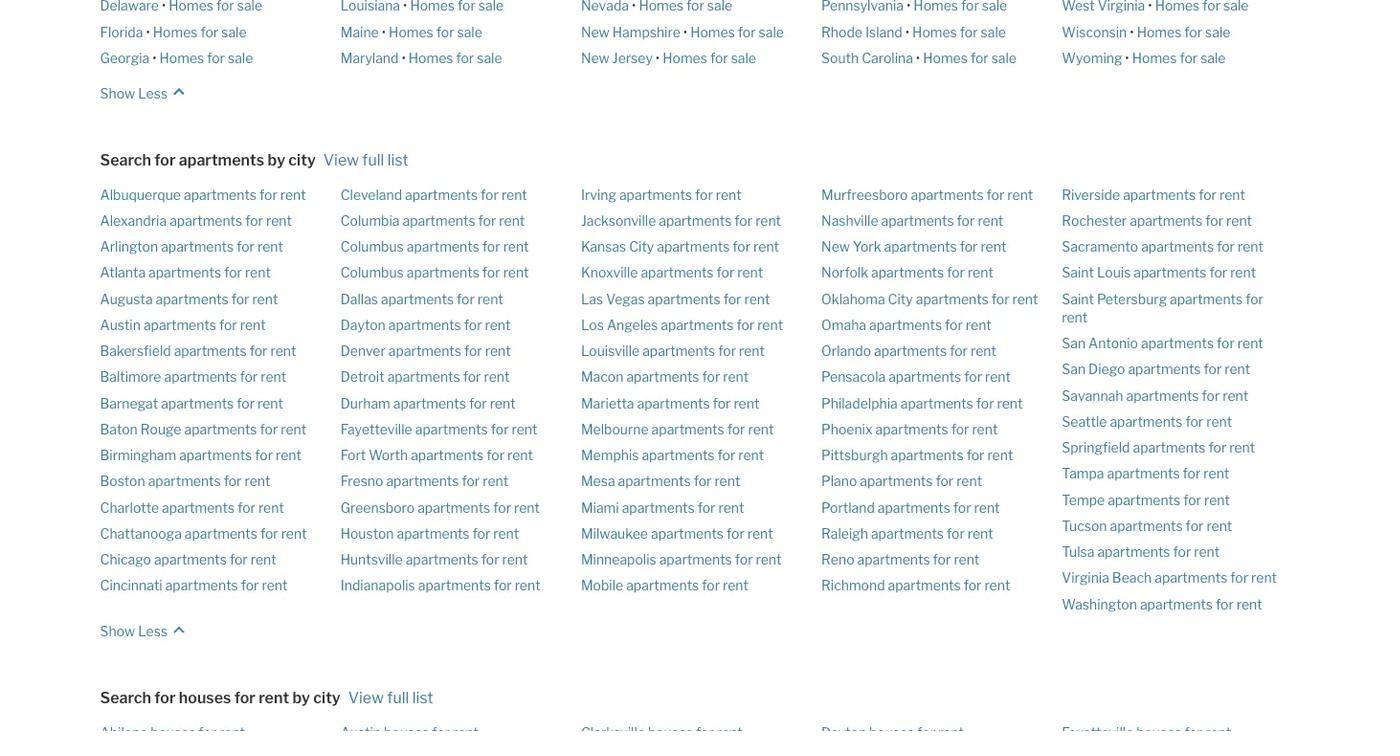 Task type: vqa. For each thing, say whether or not it's contained in the screenshot.
the NEW for NEW 12 DAYS AGO
no



Task type: describe. For each thing, give the bounding box(es) containing it.
rent for "savannah apartments for rent" link
[[1223, 387, 1248, 404]]

rent for nashville apartments for rent link
[[978, 213, 1003, 229]]

maine • homes for sale
[[340, 24, 482, 40]]

knoxville apartments for rent
[[581, 265, 763, 281]]

sacramento apartments for rent link
[[1062, 239, 1263, 255]]

rent for jacksonville apartments for rent link
[[755, 213, 781, 229]]

homes down wisconsin • homes for sale
[[1132, 50, 1177, 66]]

rent for plano apartments for rent link
[[956, 473, 982, 490]]

apartments for the fayetteville apartments for rent "link"
[[415, 421, 488, 437]]

rent for fresno apartments for rent link at the bottom of page
[[483, 473, 508, 490]]

search for search for houses for rent by city view full list
[[100, 689, 151, 707]]

san antonio apartments for rent link
[[1062, 335, 1263, 352]]

apartments for seattle apartments for rent link
[[1110, 414, 1183, 430]]

rent for detroit apartments for rent link on the left bottom of the page
[[484, 369, 510, 385]]

for inside saint petersburg apartments for rent
[[1246, 291, 1264, 307]]

chattanooga apartments for rent
[[100, 526, 307, 542]]

• right florida
[[146, 24, 150, 40]]

austin apartments for rent link
[[100, 317, 266, 333]]

sale down maine • homes for sale
[[477, 50, 502, 66]]

charlotte apartments for rent link
[[100, 499, 284, 516]]

rent for washington apartments for rent link
[[1237, 596, 1262, 612]]

homes for sale link for maine • homes for sale
[[389, 24, 482, 40]]

tucson apartments for rent link
[[1062, 518, 1232, 534]]

• right 'georgia'
[[152, 50, 157, 66]]

apartments up san diego apartments for rent link
[[1141, 335, 1214, 352]]

diego
[[1089, 361, 1125, 378]]

• right maine
[[382, 24, 386, 40]]

richmond apartments for rent
[[821, 578, 1010, 594]]

jacksonville apartments for rent
[[581, 213, 781, 229]]

tempe apartments for rent link
[[1062, 492, 1230, 508]]

search for houses for rent by city view full list
[[100, 689, 433, 707]]

sale up georgia • homes for sale
[[221, 24, 247, 40]]

apartments for milwaukee apartments for rent link
[[651, 526, 724, 542]]

apartments for cincinnati apartments for rent link
[[165, 578, 238, 594]]

apartments up the albuquerque apartments for rent on the left top of the page
[[179, 150, 264, 169]]

apartments for 'tempe apartments for rent' link
[[1108, 492, 1181, 508]]

fort
[[340, 447, 366, 464]]

fort worth apartments for rent link
[[340, 447, 533, 464]]

homes for sale link for wisconsin • homes for sale
[[1137, 24, 1230, 40]]

columbia apartments for rent link
[[340, 213, 525, 229]]

tampa apartments for rent
[[1062, 466, 1229, 482]]

new for new hampshire
[[581, 24, 610, 40]]

south
[[821, 50, 859, 66]]

1 horizontal spatial list
[[412, 689, 433, 707]]

0 vertical spatial list
[[387, 150, 409, 169]]

springfield apartments for rent link
[[1062, 440, 1255, 456]]

marietta
[[581, 395, 634, 411]]

apartments up dallas apartments for rent link
[[407, 265, 479, 281]]

homes up georgia • homes for sale
[[153, 24, 198, 40]]

rent for the tulsa apartments for rent link
[[1194, 544, 1220, 560]]

rent for miami apartments for rent link
[[718, 499, 744, 516]]

rent for portland apartments for rent link at bottom right
[[974, 499, 1000, 516]]

minneapolis apartments for rent
[[581, 552, 782, 568]]

greensboro
[[340, 499, 415, 516]]

melbourne apartments for rent link
[[581, 421, 774, 437]]

apartments for the alexandria apartments for rent link
[[170, 213, 242, 229]]

apartments for irving apartments for rent link
[[619, 186, 692, 203]]

sale down wisconsin • homes for sale
[[1201, 50, 1226, 66]]

apartments down sacramento apartments for rent link
[[1134, 265, 1207, 281]]

norfolk
[[821, 265, 868, 281]]

apartments for cleveland apartments for rent link
[[405, 186, 478, 203]]

city for kansas
[[629, 239, 654, 255]]

wyoming • homes for sale
[[1062, 50, 1226, 66]]

orlando
[[821, 343, 871, 359]]

apartments for columbia apartments for rent "link"
[[403, 213, 475, 229]]

rent for minneapolis apartments for rent link
[[756, 552, 782, 568]]

florida
[[100, 24, 143, 40]]

arlington apartments for rent
[[100, 239, 283, 255]]

apartments for 'mesa apartments for rent' link at the bottom of the page
[[618, 473, 691, 490]]

rent for macon apartments for rent link
[[723, 369, 749, 385]]

view full list link for search for houses for rent by city
[[348, 689, 433, 707]]

rent for augusta apartments for rent 'link'
[[252, 291, 278, 307]]

show for second the "show less" link from the bottom
[[100, 85, 135, 101]]

sale up 'maryland • homes for sale'
[[457, 24, 482, 40]]

san diego apartments for rent
[[1062, 361, 1250, 378]]

apartments for greensboro apartments for rent link
[[418, 499, 490, 516]]

marietta apartments for rent link
[[581, 395, 759, 411]]

tucson apartments for rent
[[1062, 518, 1232, 534]]

louisville apartments for rent
[[581, 343, 765, 359]]

jersey
[[612, 50, 653, 66]]

rent for charlotte apartments for rent link
[[258, 499, 284, 516]]

apartments for richmond apartments for rent link
[[888, 578, 961, 594]]

worth
[[369, 447, 408, 464]]

rent for arlington apartments for rent link
[[257, 239, 283, 255]]

rent for richmond apartments for rent link
[[984, 578, 1010, 594]]

maryland link
[[340, 50, 399, 66]]

wyoming link
[[1062, 50, 1122, 66]]

2 columbus apartments for rent link from the top
[[340, 265, 529, 281]]

island
[[865, 24, 902, 40]]

• right the island
[[905, 24, 909, 40]]

kansas city apartments for rent link
[[581, 239, 779, 255]]

rent for 'denver apartments for rent' "link"
[[485, 343, 511, 359]]

boston
[[100, 473, 145, 490]]

rouge
[[140, 421, 181, 437]]

greensboro apartments for rent
[[340, 499, 540, 516]]

san for san diego apartments for rent
[[1062, 361, 1086, 378]]

mobile
[[581, 578, 623, 594]]

view full list link for search for apartments by city
[[323, 150, 409, 169]]

tampa
[[1062, 466, 1104, 482]]

1 less from the top
[[138, 85, 168, 101]]

apartments for albuquerque apartments for rent link
[[184, 186, 257, 203]]

albuquerque apartments for rent link
[[100, 186, 306, 203]]

houses
[[179, 689, 231, 707]]

fort worth apartments for rent
[[340, 447, 533, 464]]

apartments for atlanta apartments for rent link
[[148, 265, 221, 281]]

apartments for boston apartments for rent link
[[148, 473, 221, 490]]

maryland • homes for sale
[[340, 50, 502, 66]]

rent for "reno apartments for rent" link
[[954, 552, 980, 568]]

apartments up washington apartments for rent link
[[1155, 570, 1227, 586]]

plano
[[821, 473, 857, 490]]

apartments for jacksonville apartments for rent link
[[659, 213, 732, 229]]

los angeles apartments for rent
[[581, 317, 783, 333]]

sale up south carolina • homes for sale
[[981, 24, 1006, 40]]

• up new jersey • homes for sale
[[683, 24, 687, 40]]

rent for cincinnati apartments for rent link
[[262, 578, 288, 594]]

apartments down the fayetteville apartments for rent "link"
[[411, 447, 484, 464]]

arlington apartments for rent link
[[100, 239, 283, 255]]

rent for springfield apartments for rent link
[[1229, 440, 1255, 456]]

rent for the omaha apartments for rent link at the top right of page
[[966, 317, 991, 333]]

• down wisconsin • homes for sale
[[1125, 50, 1129, 66]]

apartments down columbia apartments for rent "link"
[[407, 239, 479, 255]]

city for oklahoma
[[888, 291, 913, 307]]

birmingham apartments for rent
[[100, 447, 301, 464]]

austin apartments for rent
[[100, 317, 266, 333]]

1 vertical spatial city
[[313, 689, 341, 707]]

apartments for phoenix apartments for rent link
[[875, 421, 948, 437]]

0 vertical spatial city
[[288, 150, 316, 169]]

2 show less from the top
[[100, 624, 168, 640]]

homes up south carolina • homes for sale
[[912, 24, 957, 40]]

1 vertical spatial by
[[292, 689, 310, 707]]

apartments for charlotte apartments for rent link
[[162, 499, 235, 516]]

portland
[[821, 499, 875, 516]]

indianapolis
[[340, 578, 415, 594]]

kansas
[[581, 239, 626, 255]]

0 vertical spatial by
[[267, 150, 285, 169]]

virginia beach apartments for rent link
[[1062, 570, 1277, 586]]

mesa
[[581, 473, 615, 490]]

search for search for apartments by city view full list
[[100, 150, 151, 169]]

pittsburgh
[[821, 447, 888, 464]]

apartments for houston apartments for rent link
[[397, 526, 470, 542]]

charlotte
[[100, 499, 159, 516]]

reno apartments for rent
[[821, 552, 980, 568]]

las
[[581, 291, 603, 307]]

apartments inside saint petersburg apartments for rent
[[1170, 291, 1243, 307]]

beach
[[1112, 570, 1152, 586]]

homes down florida • homes for sale
[[159, 50, 204, 66]]

virginia beach apartments for rent
[[1062, 570, 1277, 586]]

apartments up los angeles apartments for rent
[[648, 291, 721, 307]]

apartments for washington apartments for rent link
[[1140, 596, 1213, 612]]

apartments down nashville apartments for rent link
[[884, 239, 957, 255]]

rent for albuquerque apartments for rent link
[[280, 186, 306, 203]]

wisconsin link
[[1062, 24, 1127, 40]]

rent for the pittsburgh apartments for rent link
[[987, 447, 1013, 464]]

cleveland apartments for rent
[[340, 186, 527, 203]]

florida • homes for sale
[[100, 24, 247, 40]]

rent for boston apartments for rent link
[[245, 473, 270, 490]]

sale down florida • homes for sale
[[228, 50, 253, 66]]

orlando apartments for rent link
[[821, 343, 996, 359]]

marietta apartments for rent
[[581, 395, 759, 411]]

rent for bakersfield apartments for rent link at left top
[[270, 343, 296, 359]]

rent for "tampa apartments for rent" link in the right bottom of the page
[[1204, 466, 1229, 482]]

apartments down jacksonville apartments for rent link
[[657, 239, 730, 255]]

new jersey link
[[581, 50, 653, 66]]

seattle apartments for rent
[[1062, 414, 1232, 430]]

rent for "melbourne apartments for rent" link
[[748, 421, 774, 437]]

rent for houston apartments for rent link
[[493, 526, 519, 542]]

apartments for fresno apartments for rent link at the bottom of page
[[386, 473, 459, 490]]

apartments for rochester apartments for rent link
[[1130, 213, 1203, 229]]

• down maine • homes for sale
[[401, 50, 406, 66]]

portland apartments for rent link
[[821, 499, 1000, 516]]

apartments for murfreesboro apartments for rent link
[[911, 186, 984, 203]]

apartments for augusta apartments for rent 'link'
[[156, 291, 228, 307]]

homes up "wyoming • homes for sale"
[[1137, 24, 1182, 40]]

irving apartments for rent link
[[581, 186, 742, 203]]

apartments for portland apartments for rent link at bottom right
[[878, 499, 950, 516]]

saint louis apartments for rent
[[1062, 265, 1256, 281]]

huntsville
[[340, 552, 403, 568]]

rent for mobile apartments for rent "link" on the bottom of the page
[[723, 578, 749, 594]]

chicago apartments for rent
[[100, 552, 276, 568]]

rent for "memphis apartments for rent" link
[[738, 447, 764, 464]]

houston apartments for rent link
[[340, 526, 519, 542]]

homes for sale link for new jersey • homes for sale
[[663, 50, 756, 66]]

rent for indianapolis apartments for rent 'link'
[[515, 578, 540, 594]]

riverside
[[1062, 186, 1120, 203]]

apartments down norfolk apartments for rent
[[916, 291, 989, 307]]

apartments for arlington apartments for rent link
[[161, 239, 234, 255]]

rent for dayton apartments for rent link at the left of page
[[485, 317, 511, 333]]

apartments for minneapolis apartments for rent link
[[659, 552, 732, 568]]

murfreesboro apartments for rent
[[821, 186, 1033, 203]]

plano apartments for rent link
[[821, 473, 982, 490]]

rent inside saint petersburg apartments for rent
[[1062, 309, 1088, 325]]

2 columbus from the top
[[340, 265, 404, 281]]

apartments for "reno apartments for rent" link
[[857, 552, 930, 568]]

apartments for pensacola apartments for rent link
[[888, 369, 961, 385]]

cincinnati apartments for rent
[[100, 578, 288, 594]]

miami apartments for rent
[[581, 499, 744, 516]]

tulsa apartments for rent link
[[1062, 544, 1220, 560]]

1 vertical spatial view
[[348, 689, 384, 707]]

show for second the "show less" link
[[100, 624, 135, 640]]

apartments up birmingham apartments for rent link
[[184, 421, 257, 437]]

new york apartments for rent link
[[821, 239, 1006, 255]]

riverside apartments for rent
[[1062, 186, 1245, 203]]



Task type: locate. For each thing, give the bounding box(es) containing it.
rent for "chicago apartments for rent" link
[[251, 552, 276, 568]]

murfreesboro
[[821, 186, 908, 203]]

apartments down baton rouge apartments for rent link
[[179, 447, 252, 464]]

bakersfield
[[100, 343, 171, 359]]

apartments down "savannah apartments for rent" link
[[1110, 414, 1183, 430]]

rent for milwaukee apartments for rent link
[[747, 526, 773, 542]]

2 show less link from the top
[[100, 614, 191, 642]]

homes down 'rhode island • homes for sale' in the top right of the page
[[923, 50, 968, 66]]

apartments down tampa apartments for rent
[[1108, 492, 1181, 508]]

apartments up sacramento apartments for rent link
[[1130, 213, 1203, 229]]

less down 'cincinnati'
[[138, 624, 168, 640]]

indianapolis apartments for rent link
[[340, 578, 540, 594]]

sale down new hampshire • homes for sale
[[731, 50, 756, 66]]

1 san from the top
[[1062, 335, 1086, 352]]

seattle apartments for rent link
[[1062, 414, 1232, 430]]

omaha apartments for rent
[[821, 317, 991, 333]]

1 vertical spatial less
[[138, 624, 168, 640]]

tulsa
[[1062, 544, 1095, 560]]

rent for "raleigh apartments for rent" link
[[968, 526, 993, 542]]

jacksonville apartments for rent link
[[581, 213, 781, 229]]

search for apartments by city view full list
[[100, 150, 409, 169]]

richmond
[[821, 578, 885, 594]]

apartments down milwaukee apartments for rent link
[[659, 552, 732, 568]]

0 vertical spatial less
[[138, 85, 168, 101]]

0 vertical spatial show less
[[100, 85, 168, 101]]

1 vertical spatial saint
[[1062, 291, 1094, 307]]

apartments for the norfolk apartments for rent link
[[871, 265, 944, 281]]

homes for sale link for new hampshire • homes for sale
[[690, 24, 784, 40]]

2 san from the top
[[1062, 361, 1086, 378]]

apartments for the tulsa apartments for rent link
[[1097, 544, 1170, 560]]

sale left wyoming
[[991, 50, 1017, 66]]

1 horizontal spatial city
[[888, 291, 913, 307]]

rent for the 'marietta apartments for rent' link
[[734, 395, 759, 411]]

apartments up indianapolis apartments for rent 'link'
[[406, 552, 478, 568]]

apartments for indianapolis apartments for rent 'link'
[[418, 578, 491, 594]]

miami apartments for rent link
[[581, 499, 744, 516]]

homes for sale link up georgia • homes for sale
[[153, 24, 247, 40]]

apartments for durham apartments for rent "link"
[[393, 395, 466, 411]]

homes up 'maryland • homes for sale'
[[389, 24, 433, 40]]

search
[[100, 150, 151, 169], [100, 689, 151, 707]]

rent for the norfolk apartments for rent link
[[968, 265, 993, 281]]

columbia apartments for rent
[[340, 213, 525, 229]]

apartments for macon apartments for rent link
[[626, 369, 699, 385]]

apartments for chattanooga apartments for rent link
[[185, 526, 257, 542]]

saint down sacramento
[[1062, 265, 1094, 281]]

apartments down the alexandria apartments for rent link
[[161, 239, 234, 255]]

0 vertical spatial columbus apartments for rent
[[340, 239, 529, 255]]

apartments up "memphis apartments for rent" link
[[652, 421, 724, 437]]

pensacola apartments for rent
[[821, 369, 1011, 385]]

0 vertical spatial show
[[100, 85, 135, 101]]

apartments up columbia apartments for rent "link"
[[405, 186, 478, 203]]

apartments for "tampa apartments for rent" link in the right bottom of the page
[[1107, 466, 1180, 482]]

houston
[[340, 526, 394, 542]]

apartments down san diego apartments for rent link
[[1126, 387, 1199, 404]]

homes for sale link down new hampshire • homes for sale
[[663, 50, 756, 66]]

homes for sale link for south carolina • homes for sale
[[923, 50, 1017, 66]]

fayetteville apartments for rent
[[340, 421, 537, 437]]

1 vertical spatial show less link
[[100, 614, 191, 642]]

apartments for dallas apartments for rent link
[[381, 291, 454, 307]]

1 search from the top
[[100, 150, 151, 169]]

apartments for springfield apartments for rent link
[[1133, 440, 1206, 456]]

fayetteville
[[340, 421, 412, 437]]

apartments for "melbourne apartments for rent" link
[[652, 421, 724, 437]]

york
[[853, 239, 881, 255]]

apartments for sacramento apartments for rent link
[[1141, 239, 1214, 255]]

full
[[362, 150, 384, 169], [387, 689, 409, 707]]

rent for dallas apartments for rent link
[[478, 291, 503, 307]]

2 columbus apartments for rent from the top
[[340, 265, 529, 281]]

apartments down huntsville apartments for rent
[[418, 578, 491, 594]]

dayton
[[340, 317, 385, 333]]

apartments for the orlando apartments for rent link
[[874, 343, 947, 359]]

nashville
[[821, 213, 878, 229]]

saint petersburg apartments for rent link
[[1062, 291, 1264, 325]]

louisville
[[581, 343, 640, 359]]

macon
[[581, 369, 624, 385]]

kansas city apartments for rent
[[581, 239, 779, 255]]

dayton apartments for rent
[[340, 317, 511, 333]]

cincinnati
[[100, 578, 162, 594]]

las vegas apartments for rent link
[[581, 291, 770, 307]]

0 vertical spatial columbus
[[340, 239, 404, 255]]

apartments up dayton apartments for rent
[[381, 291, 454, 307]]

apartments for baltimore apartments for rent link at left
[[164, 369, 237, 385]]

rent for huntsville apartments for rent link
[[502, 552, 528, 568]]

apartments down the new york apartments for rent on the right top
[[871, 265, 944, 281]]

fayetteville apartments for rent link
[[340, 421, 537, 437]]

apartments down 'charlotte apartments for rent' in the bottom left of the page
[[185, 526, 257, 542]]

apartments for the riverside apartments for rent link
[[1123, 186, 1196, 203]]

omaha
[[821, 317, 866, 333]]

show less down georgia link
[[100, 85, 168, 101]]

new for new jersey
[[581, 50, 610, 66]]

2 vertical spatial new
[[821, 239, 850, 255]]

0 vertical spatial saint
[[1062, 265, 1094, 281]]

phoenix apartments for rent link
[[821, 421, 998, 437]]

0 vertical spatial search
[[100, 150, 151, 169]]

rent for seattle apartments for rent link
[[1206, 414, 1232, 430]]

apartments for knoxville apartments for rent 'link'
[[641, 265, 714, 281]]

rent for the riverside apartments for rent link
[[1220, 186, 1245, 203]]

apartments for austin apartments for rent link
[[143, 317, 216, 333]]

melbourne
[[581, 421, 649, 437]]

new jersey • homes for sale
[[581, 50, 756, 66]]

charlotte apartments for rent
[[100, 499, 284, 516]]

apartments for "chicago apartments for rent" link
[[154, 552, 227, 568]]

plano apartments for rent
[[821, 473, 982, 490]]

san left antonio at the right top
[[1062, 335, 1086, 352]]

apartments up the 'marietta apartments for rent' link
[[626, 369, 699, 385]]

apartments down augusta apartments for rent 'link'
[[143, 317, 216, 333]]

saint for saint louis apartments for rent
[[1062, 265, 1094, 281]]

apartments down cleveland apartments for rent
[[403, 213, 475, 229]]

apartments up rochester apartments for rent
[[1123, 186, 1196, 203]]

san up savannah
[[1062, 361, 1086, 378]]

apartments for plano apartments for rent link
[[860, 473, 933, 490]]

wisconsin
[[1062, 24, 1127, 40]]

apartments down las vegas apartments for rent
[[661, 317, 734, 333]]

rent for knoxville apartments for rent 'link'
[[737, 265, 763, 281]]

1 vertical spatial new
[[581, 50, 610, 66]]

rent for louisville apartments for rent 'link'
[[739, 343, 765, 359]]

homes for sale link down 'rhode island • homes for sale' in the top right of the page
[[923, 50, 1017, 66]]

apartments for nashville apartments for rent link
[[881, 213, 954, 229]]

apartments up huntsville apartments for rent link
[[397, 526, 470, 542]]

barnegat apartments for rent link
[[100, 395, 283, 411]]

phoenix apartments for rent
[[821, 421, 998, 437]]

homes for sale link for wyoming • homes for sale
[[1132, 50, 1226, 66]]

rent for sacramento apartments for rent link
[[1238, 239, 1263, 255]]

florida link
[[100, 24, 143, 40]]

apartments down denver apartments for rent at the top left of page
[[387, 369, 460, 385]]

bakersfield apartments for rent link
[[100, 343, 296, 359]]

albuquerque apartments for rent
[[100, 186, 306, 203]]

1 columbus apartments for rent from the top
[[340, 239, 529, 255]]

city down jacksonville
[[629, 239, 654, 255]]

pittsburgh apartments for rent link
[[821, 447, 1013, 464]]

fresno
[[340, 473, 383, 490]]

apartments down minneapolis apartments for rent
[[626, 578, 699, 594]]

0 vertical spatial view
[[323, 150, 359, 169]]

birmingham
[[100, 447, 176, 464]]

apartments for "savannah apartments for rent" link
[[1126, 387, 1199, 404]]

• up "wyoming • homes for sale"
[[1130, 24, 1134, 40]]

1 columbus from the top
[[340, 239, 404, 255]]

rent for philadelphia apartments for rent link
[[997, 395, 1023, 411]]

rent for the fayetteville apartments for rent "link"
[[512, 421, 537, 437]]

baltimore
[[100, 369, 161, 385]]

1 show less from the top
[[100, 85, 168, 101]]

apartments up fort worth apartments for rent
[[415, 421, 488, 437]]

irving apartments for rent
[[581, 186, 742, 203]]

cincinnati apartments for rent link
[[100, 578, 288, 594]]

1 saint from the top
[[1062, 265, 1094, 281]]

city
[[288, 150, 316, 169], [313, 689, 341, 707]]

apartments up minneapolis apartments for rent link
[[651, 526, 724, 542]]

seattle
[[1062, 414, 1107, 430]]

apartments down "baltimore apartments for rent"
[[161, 395, 234, 411]]

1 vertical spatial view full list link
[[348, 689, 433, 707]]

homes down new hampshire • homes for sale
[[663, 50, 707, 66]]

city up the omaha apartments for rent link at the top right of page
[[888, 291, 913, 307]]

durham apartments for rent
[[340, 395, 516, 411]]

mobile apartments for rent link
[[581, 578, 749, 594]]

rent for durham apartments for rent "link"
[[490, 395, 516, 411]]

maine link
[[340, 24, 379, 40]]

columbus apartments for rent down columbia apartments for rent "link"
[[340, 239, 529, 255]]

1 vertical spatial full
[[387, 689, 409, 707]]

0 horizontal spatial by
[[267, 150, 285, 169]]

orlando apartments for rent
[[821, 343, 996, 359]]

saint for saint petersburg apartments for rent
[[1062, 291, 1094, 307]]

apartments up the chattanooga apartments for rent
[[162, 499, 235, 516]]

2 show from the top
[[100, 624, 135, 640]]

apartments down melbourne apartments for rent at the bottom of the page
[[642, 447, 715, 464]]

1 show less link from the top
[[100, 75, 191, 104]]

rent for 'mesa apartments for rent' link at the bottom of the page
[[714, 473, 740, 490]]

apartments up beach
[[1097, 544, 1170, 560]]

apartments down atlanta apartments for rent
[[156, 291, 228, 307]]

apartments down 'tempe apartments for rent' link
[[1110, 518, 1183, 534]]

1 show from the top
[[100, 85, 135, 101]]

memphis
[[581, 447, 639, 464]]

new up new jersey link
[[581, 24, 610, 40]]

memphis apartments for rent link
[[581, 447, 764, 464]]

1 horizontal spatial full
[[387, 689, 409, 707]]

homes for sale link down maine • homes for sale
[[409, 50, 502, 66]]

rochester apartments for rent link
[[1062, 213, 1252, 229]]

apartments up denver apartments for rent at the top left of page
[[388, 317, 461, 333]]

less
[[138, 85, 168, 101], [138, 624, 168, 640]]

apartments up the orlando apartments for rent link
[[869, 317, 942, 333]]

apartments down "raleigh apartments for rent" link
[[857, 552, 930, 568]]

raleigh apartments for rent link
[[821, 526, 993, 542]]

nashville apartments for rent
[[821, 213, 1003, 229]]

homes down maine • homes for sale
[[409, 50, 453, 66]]

homes for sale link up 'maryland • homes for sale'
[[389, 24, 482, 40]]

richmond apartments for rent link
[[821, 578, 1010, 594]]

homes for sale link for rhode island • homes for sale
[[912, 24, 1006, 40]]

1 vertical spatial search
[[100, 689, 151, 707]]

riverside apartments for rent link
[[1062, 186, 1245, 203]]

2 search from the top
[[100, 689, 151, 707]]

0 vertical spatial full
[[362, 150, 384, 169]]

apartments up "raleigh apartments for rent" link
[[878, 499, 950, 516]]

apartments down san antonio apartments for rent link
[[1128, 361, 1201, 378]]

apartments up nashville apartments for rent link
[[911, 186, 984, 203]]

2 saint from the top
[[1062, 291, 1094, 307]]

rent for the alexandria apartments for rent link
[[266, 213, 292, 229]]

apartments for dayton apartments for rent link at the left of page
[[388, 317, 461, 333]]

sacramento
[[1062, 239, 1138, 255]]

apartments up augusta apartments for rent
[[148, 265, 221, 281]]

show less link down georgia link
[[100, 75, 191, 104]]

apartments for the pittsburgh apartments for rent link
[[891, 447, 964, 464]]

rent for austin apartments for rent link
[[240, 317, 266, 333]]

1 vertical spatial columbus apartments for rent
[[340, 265, 529, 281]]

homes for sale link up south carolina • homes for sale
[[912, 24, 1006, 40]]

homes for sale link down florida • homes for sale
[[159, 50, 253, 66]]

• right the jersey
[[656, 50, 660, 66]]

search left the houses
[[100, 689, 151, 707]]

saint inside saint petersburg apartments for rent
[[1062, 291, 1094, 307]]

apartments for detroit apartments for rent link on the left bottom of the page
[[387, 369, 460, 385]]

baton rouge apartments for rent link
[[100, 421, 307, 437]]

apartments up miami apartments for rent link
[[618, 473, 691, 490]]

homes up new jersey • homes for sale
[[690, 24, 735, 40]]

apartments for tucson apartments for rent link
[[1110, 518, 1183, 534]]

1 vertical spatial san
[[1062, 361, 1086, 378]]

1 vertical spatial show less
[[100, 624, 168, 640]]

augusta apartments for rent link
[[100, 291, 278, 307]]

boston apartments for rent link
[[100, 473, 270, 490]]

0 vertical spatial columbus apartments for rent link
[[340, 239, 529, 255]]

apartments down omaha apartments for rent
[[874, 343, 947, 359]]

0 horizontal spatial city
[[629, 239, 654, 255]]

0 vertical spatial new
[[581, 24, 610, 40]]

0 horizontal spatial list
[[387, 150, 409, 169]]

omaha apartments for rent link
[[821, 317, 991, 333]]

0 horizontal spatial full
[[362, 150, 384, 169]]

chicago apartments for rent link
[[100, 552, 276, 568]]

georgia • homes for sale
[[100, 50, 253, 66]]

apartments up 'cincinnati apartments for rent'
[[154, 552, 227, 568]]

rhode island • homes for sale
[[821, 24, 1006, 40]]

1 vertical spatial list
[[412, 689, 433, 707]]

apartments up pittsburgh apartments for rent
[[875, 421, 948, 437]]

atlanta apartments for rent
[[100, 265, 271, 281]]

apartments down pensacola apartments for rent
[[901, 395, 973, 411]]

2 less from the top
[[138, 624, 168, 640]]

apartments for "memphis apartments for rent" link
[[642, 447, 715, 464]]

reno apartments for rent link
[[821, 552, 980, 568]]

apartments for huntsville apartments for rent link
[[406, 552, 478, 568]]

show down 'cincinnati'
[[100, 624, 135, 640]]

columbus apartments for rent link down columbia apartments for rent "link"
[[340, 239, 529, 255]]

1 columbus apartments for rent link from the top
[[340, 239, 529, 255]]

rent for barnegat apartments for rent link
[[257, 395, 283, 411]]

raleigh
[[821, 526, 868, 542]]

tempe apartments for rent
[[1062, 492, 1230, 508]]

apartments down the detroit apartments for rent
[[393, 395, 466, 411]]

1 vertical spatial show
[[100, 624, 135, 640]]

rent for phoenix apartments for rent link
[[972, 421, 998, 437]]

rent for chattanooga apartments for rent link
[[281, 526, 307, 542]]

0 vertical spatial show less link
[[100, 75, 191, 104]]

oklahoma city apartments for rent
[[821, 291, 1038, 307]]

1 vertical spatial columbus apartments for rent link
[[340, 265, 529, 281]]

new left the jersey
[[581, 50, 610, 66]]

petersburg
[[1097, 291, 1167, 307]]

1 vertical spatial columbus
[[340, 265, 404, 281]]

0 vertical spatial san
[[1062, 335, 1086, 352]]

show
[[100, 85, 135, 101], [100, 624, 135, 640]]

saint left petersburg
[[1062, 291, 1094, 307]]

apartments up 'tempe apartments for rent' link
[[1107, 466, 1180, 482]]

apartments up the detroit apartments for rent
[[389, 343, 461, 359]]

sale left the rhode
[[759, 24, 784, 40]]

rent for the orlando apartments for rent link
[[971, 343, 996, 359]]

detroit apartments for rent link
[[340, 369, 510, 385]]

raleigh apartments for rent
[[821, 526, 993, 542]]

columbus apartments for rent link up dallas apartments for rent link
[[340, 265, 529, 281]]

columbus down columbia
[[340, 239, 404, 255]]

arlington
[[100, 239, 158, 255]]

albuquerque
[[100, 186, 181, 203]]

rochester apartments for rent
[[1062, 213, 1252, 229]]

rent for columbia apartments for rent "link"
[[499, 213, 525, 229]]

0 vertical spatial view full list link
[[323, 150, 409, 169]]

rent for murfreesboro apartments for rent link
[[1007, 186, 1033, 203]]

apartments for miami apartments for rent link
[[622, 499, 695, 516]]

• down 'rhode island • homes for sale' in the top right of the page
[[916, 50, 920, 66]]

nashville apartments for rent link
[[821, 213, 1003, 229]]

1 vertical spatial city
[[888, 291, 913, 307]]

tempe
[[1062, 492, 1105, 508]]

apartments down mesa apartments for rent
[[622, 499, 695, 516]]

show less
[[100, 85, 168, 101], [100, 624, 168, 640]]

rent for tucson apartments for rent link
[[1207, 518, 1232, 534]]

apartments up melbourne apartments for rent at the bottom of the page
[[637, 395, 710, 411]]

city
[[629, 239, 654, 255], [888, 291, 913, 307]]

sale up "wyoming • homes for sale"
[[1205, 24, 1230, 40]]

indianapolis apartments for rent
[[340, 578, 540, 594]]

less down georgia • homes for sale
[[138, 85, 168, 101]]

0 vertical spatial city
[[629, 239, 654, 255]]

apartments down bakersfield apartments for rent link at left top
[[164, 369, 237, 385]]

denver
[[340, 343, 386, 359]]

detroit apartments for rent
[[340, 369, 510, 385]]

memphis apartments for rent
[[581, 447, 764, 464]]

1 horizontal spatial by
[[292, 689, 310, 707]]

dallas apartments for rent link
[[340, 291, 503, 307]]

apartments down "reno apartments for rent" link
[[888, 578, 961, 594]]

apartments down phoenix apartments for rent link
[[891, 447, 964, 464]]



